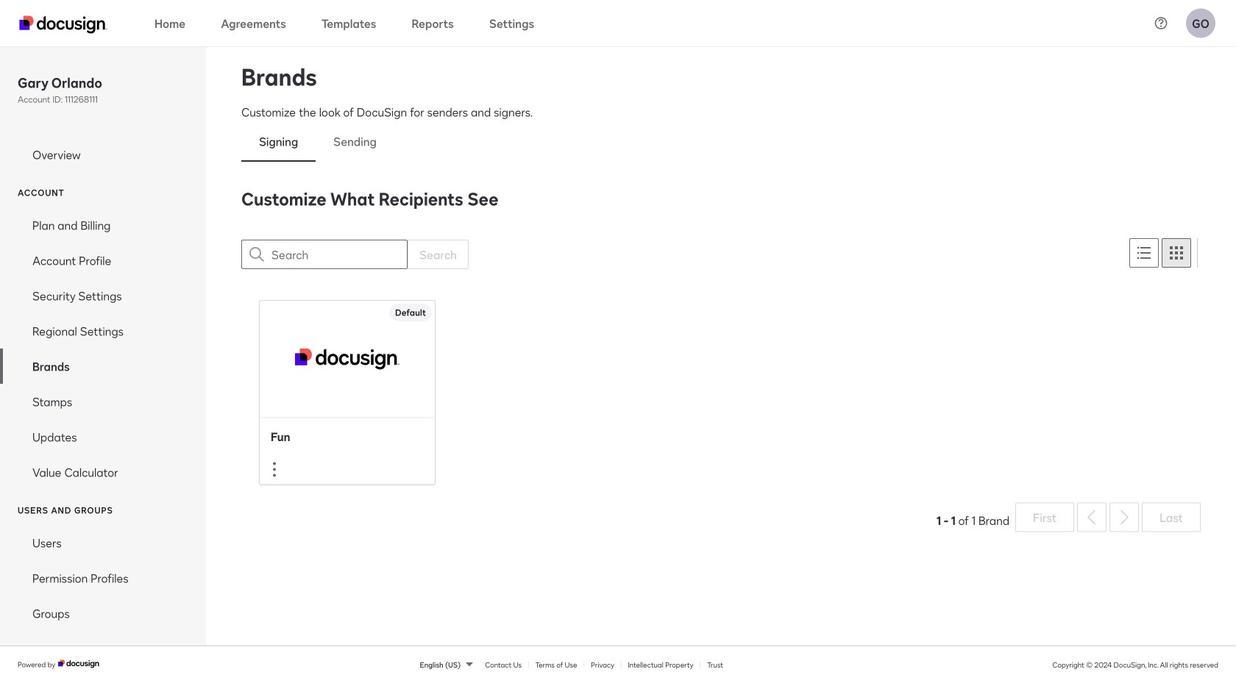 Task type: describe. For each thing, give the bounding box(es) containing it.
logo image
[[58, 660, 100, 669]]

Search text field
[[272, 241, 407, 269]]

docusign admin image
[[19, 16, 107, 33]]

users and groups element
[[0, 525, 206, 631]]



Task type: vqa. For each thing, say whether or not it's contained in the screenshot.
ACCOUNT element
yes



Task type: locate. For each thing, give the bounding box(es) containing it.
tab list
[[241, 121, 1201, 162]]

tab panel
[[241, 185, 1201, 535]]

account element
[[0, 208, 206, 490]]

fun image
[[295, 349, 400, 370]]



